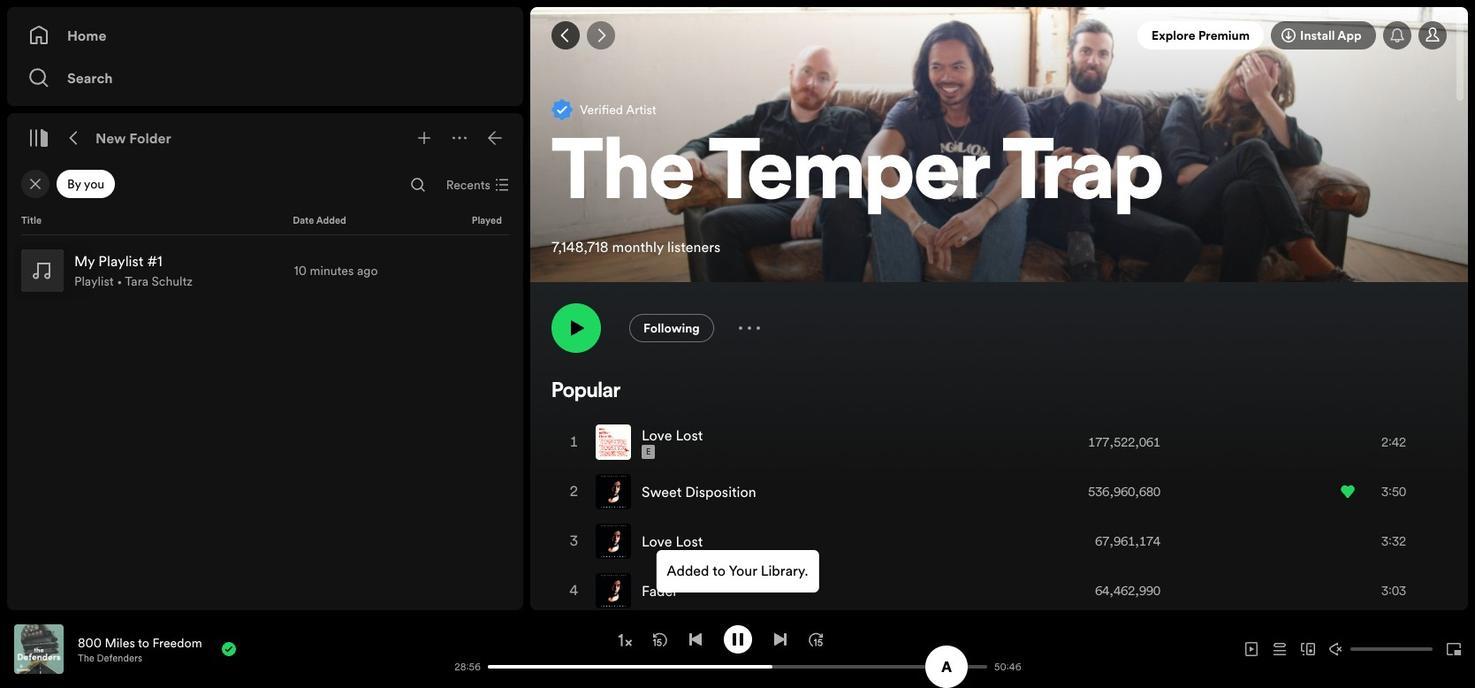 Task type: describe. For each thing, give the bounding box(es) containing it.
800
[[78, 634, 102, 651]]

title
[[21, 214, 42, 227]]

added inside main element
[[316, 214, 347, 227]]

popular
[[552, 381, 621, 403]]

fader link
[[642, 581, 678, 601]]

library.
[[761, 561, 809, 580]]

3:32
[[1382, 533, 1407, 550]]

connect to a device image
[[1302, 642, 1316, 656]]

skip forward 15 seconds image
[[809, 632, 823, 646]]

folder
[[129, 128, 171, 148]]

install
[[1301, 27, 1336, 44]]

new folder button
[[92, 124, 175, 152]]

player controls element
[[273, 625, 1030, 673]]

to inside "status"
[[713, 561, 726, 580]]

explore premium
[[1153, 27, 1251, 44]]

now playing view image
[[42, 632, 56, 646]]

change speed image
[[616, 631, 634, 649]]

800 miles to freedom the defenders
[[78, 634, 202, 665]]

64,462,990
[[1096, 582, 1161, 600]]

date
[[293, 214, 314, 227]]

verified
[[580, 101, 624, 119]]

800 miles to freedom link
[[78, 634, 202, 651]]

love lost cell for 177,522,061
[[596, 418, 710, 466]]

3:03
[[1382, 582, 1407, 600]]

love for love lost
[[642, 532, 673, 551]]

new
[[96, 128, 126, 148]]

e
[[646, 447, 651, 457]]

By you checkbox
[[57, 170, 115, 198]]

the inside 800 miles to freedom the defenders
[[78, 651, 94, 665]]

your
[[729, 561, 758, 580]]

new folder
[[96, 128, 171, 148]]

by
[[67, 175, 81, 193]]

install app
[[1301, 27, 1363, 44]]

search link
[[28, 60, 502, 96]]

app
[[1339, 27, 1363, 44]]

clear filters image
[[28, 177, 42, 191]]

date added
[[293, 214, 347, 227]]

•
[[117, 272, 122, 290]]

added to your library.
[[667, 561, 809, 580]]

verified artist
[[580, 101, 657, 119]]

temper
[[709, 134, 989, 219]]

2:42
[[1382, 433, 1407, 451]]

added to your library. status
[[656, 550, 819, 593]]

lost for love lost
[[676, 532, 703, 551]]

explore
[[1153, 27, 1196, 44]]

50:46
[[995, 660, 1022, 673]]

1 love lost link from the top
[[642, 426, 703, 445]]

freedom
[[153, 634, 202, 651]]

536,960,680
[[1089, 483, 1161, 501]]

defenders
[[97, 651, 142, 665]]

what's new image
[[1391, 28, 1405, 42]]

the temper trap
[[552, 134, 1164, 219]]

love for love lost e
[[642, 426, 673, 445]]

playlist
[[74, 272, 114, 290]]

sweet disposition cell
[[596, 468, 764, 516]]

added inside "status"
[[667, 561, 710, 580]]

skip back 15 seconds image
[[653, 632, 667, 646]]

home link
[[28, 18, 502, 53]]



Task type: locate. For each thing, give the bounding box(es) containing it.
the
[[552, 134, 695, 219], [78, 651, 94, 665]]

love lost link
[[642, 426, 703, 445], [642, 532, 703, 551]]

added down love lost
[[667, 561, 710, 580]]

love lost cell up sweet
[[596, 418, 710, 466]]

added right date
[[316, 214, 347, 227]]

love
[[642, 426, 673, 445], [642, 532, 673, 551]]

following button
[[630, 314, 714, 342]]

you
[[84, 175, 104, 193]]

sweet disposition
[[642, 482, 757, 502]]

Recents, List view field
[[432, 171, 520, 199]]

monthly
[[612, 237, 664, 257]]

0 vertical spatial love
[[642, 426, 673, 445]]

2:42 cell
[[1342, 418, 1432, 466]]

love up the fader
[[642, 532, 673, 551]]

3:50
[[1382, 483, 1407, 501]]

love inside love lost e
[[642, 426, 673, 445]]

group containing playlist
[[14, 242, 516, 299]]

1 horizontal spatial the
[[552, 134, 695, 219]]

to
[[713, 561, 726, 580], [138, 634, 149, 651]]

listeners
[[668, 237, 721, 257]]

love lost cell for 67,961,174
[[596, 518, 710, 565]]

3:50 cell
[[1342, 468, 1432, 516]]

love lost link up e
[[642, 426, 703, 445]]

love lost
[[642, 532, 703, 551]]

1 love lost cell from the top
[[596, 418, 710, 466]]

schultz
[[152, 272, 193, 290]]

disposition
[[686, 482, 757, 502]]

1 vertical spatial lost
[[676, 532, 703, 551]]

28:56
[[455, 660, 481, 673]]

love lost cell up the fader
[[596, 518, 710, 565]]

the down "verified artist"
[[552, 134, 695, 219]]

lost down sweet disposition
[[676, 532, 703, 551]]

top bar and user menu element
[[531, 7, 1469, 64]]

to inside 800 miles to freedom the defenders
[[138, 634, 149, 651]]

added
[[316, 214, 347, 227], [667, 561, 710, 580]]

group
[[14, 242, 516, 299]]

lost for love lost e
[[676, 426, 703, 445]]

fader
[[642, 581, 678, 601]]

sweet disposition link
[[642, 482, 757, 502]]

67,961,174
[[1096, 533, 1161, 550]]

home
[[67, 26, 107, 45]]

by you
[[67, 175, 104, 193]]

premium
[[1199, 27, 1251, 44]]

love lost cell
[[596, 418, 710, 466], [596, 518, 710, 565]]

next image
[[773, 632, 788, 646]]

1 love from the top
[[642, 426, 673, 445]]

177,522,061
[[1089, 433, 1161, 451]]

now playing: 800 miles to freedom by the defenders footer
[[14, 624, 446, 674]]

search
[[67, 68, 113, 88]]

fader cell
[[596, 567, 685, 615]]

0 vertical spatial lost
[[676, 426, 703, 445]]

previous image
[[688, 632, 703, 646]]

go back image
[[559, 28, 573, 42]]

artist
[[626, 101, 657, 119]]

sweet
[[642, 482, 682, 502]]

0 horizontal spatial to
[[138, 634, 149, 651]]

main element
[[7, 7, 524, 610]]

group inside main element
[[14, 242, 516, 299]]

go forward image
[[594, 28, 608, 42]]

install app link
[[1272, 21, 1377, 50]]

played
[[472, 214, 502, 227]]

1 vertical spatial love
[[642, 532, 673, 551]]

explore premium button
[[1139, 21, 1265, 50]]

2 love lost cell from the top
[[596, 518, 710, 565]]

1 horizontal spatial added
[[667, 561, 710, 580]]

0 vertical spatial to
[[713, 561, 726, 580]]

1 vertical spatial the
[[78, 651, 94, 665]]

7,148,718 monthly listeners
[[552, 237, 721, 257]]

miles
[[105, 634, 135, 651]]

1 vertical spatial to
[[138, 634, 149, 651]]

1 lost from the top
[[676, 426, 703, 445]]

0 vertical spatial love lost cell
[[596, 418, 710, 466]]

1 horizontal spatial to
[[713, 561, 726, 580]]

7,148,718
[[552, 237, 609, 257]]

to left your
[[713, 561, 726, 580]]

2 love from the top
[[642, 532, 673, 551]]

none search field inside main element
[[404, 171, 432, 199]]

lost inside love lost e
[[676, 426, 703, 445]]

0 horizontal spatial the
[[78, 651, 94, 665]]

0 horizontal spatial added
[[316, 214, 347, 227]]

love up e
[[642, 426, 673, 445]]

0 vertical spatial the
[[552, 134, 695, 219]]

search in your library image
[[411, 178, 425, 192]]

2 lost from the top
[[676, 532, 703, 551]]

1 vertical spatial love lost cell
[[596, 518, 710, 565]]

love lost link down sweet disposition cell
[[642, 532, 703, 551]]

lost right explicit element
[[676, 426, 703, 445]]

None search field
[[404, 171, 432, 199]]

playlist • tara schultz
[[74, 272, 193, 290]]

1 vertical spatial added
[[667, 561, 710, 580]]

2 love lost link from the top
[[642, 532, 703, 551]]

1 vertical spatial love lost link
[[642, 532, 703, 551]]

tara
[[125, 272, 149, 290]]

pause image
[[731, 632, 745, 646]]

following
[[644, 319, 700, 337]]

volume off image
[[1330, 642, 1344, 656]]

lost
[[676, 426, 703, 445], [676, 532, 703, 551]]

the defenders link
[[78, 651, 142, 665]]

the left defenders on the left bottom
[[78, 651, 94, 665]]

recents
[[446, 176, 491, 194]]

explicit element
[[642, 445, 656, 459]]

to right miles
[[138, 634, 149, 651]]

trap
[[1003, 134, 1164, 219]]

0 vertical spatial love lost link
[[642, 426, 703, 445]]

0 vertical spatial added
[[316, 214, 347, 227]]

love lost e
[[642, 426, 703, 457]]



Task type: vqa. For each thing, say whether or not it's contained in the screenshot.
Walking On A Dream link associated with People
no



